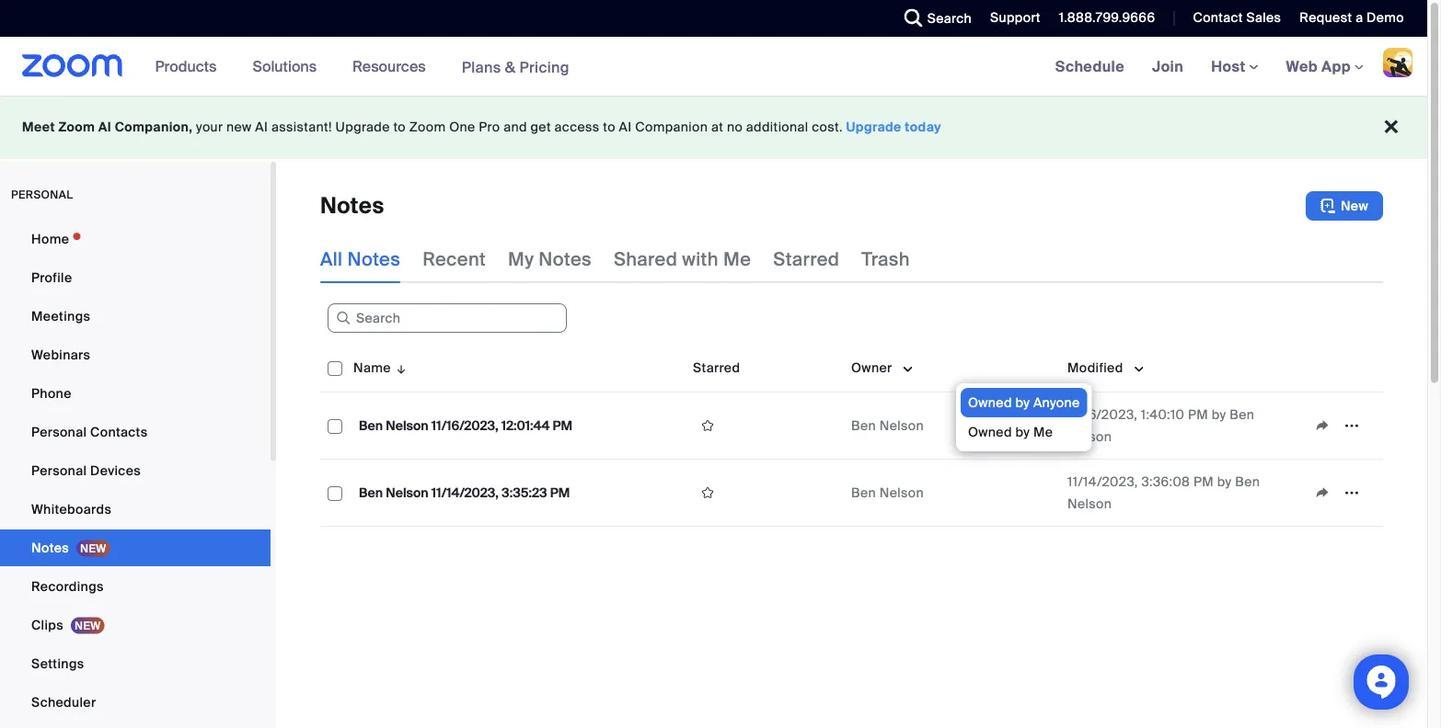 Task type: locate. For each thing, give the bounding box(es) containing it.
one
[[449, 119, 475, 136]]

ai right new
[[255, 119, 268, 136]]

schedule
[[1055, 57, 1125, 76]]

me
[[723, 248, 751, 271], [1033, 424, 1053, 441]]

0 vertical spatial me
[[723, 248, 751, 271]]

me for owned by me
[[1033, 424, 1053, 441]]

resources
[[353, 57, 426, 76]]

me inside tabs of all notes page tab list
[[723, 248, 751, 271]]

11/14/2023,
[[1067, 473, 1138, 490], [431, 485, 499, 502]]

notes
[[320, 192, 384, 220], [347, 248, 400, 271], [539, 248, 592, 271], [31, 540, 69, 557]]

notes right all
[[347, 248, 400, 271]]

recent
[[423, 248, 486, 271]]

recordings link
[[0, 569, 271, 606]]

request a demo
[[1300, 9, 1404, 26]]

ai left companion,
[[98, 119, 111, 136]]

application
[[320, 344, 1397, 541], [1308, 412, 1376, 440], [1308, 479, 1376, 507]]

nelson inside 11/14/2023, 3:36:08 pm by ben nelson
[[1067, 496, 1112, 513]]

solutions button
[[253, 37, 325, 96]]

with
[[682, 248, 719, 271]]

ben nelson 11/14/2023, 3:35:23 pm unstarred image
[[693, 485, 722, 502]]

0 horizontal spatial zoom
[[58, 119, 95, 136]]

1 to from the left
[[393, 119, 406, 136]]

personal up whiteboards at left
[[31, 462, 87, 479]]

zoom right meet
[[58, 119, 95, 136]]

1 owned from the top
[[968, 394, 1012, 411]]

1 zoom from the left
[[58, 119, 95, 136]]

1 horizontal spatial me
[[1033, 424, 1053, 441]]

me down anyone
[[1033, 424, 1053, 441]]

pricing
[[519, 57, 570, 77]]

pm right 3:35:23
[[550, 485, 570, 502]]

2 zoom from the left
[[409, 119, 446, 136]]

starred up ben nelson 11/16/2023, 12:01:44 pm unstarred image
[[693, 359, 740, 376]]

by up owned by me
[[1016, 394, 1030, 411]]

0 horizontal spatial 11/14/2023,
[[431, 485, 499, 502]]

by right the 1:40:10
[[1212, 406, 1226, 423]]

notes up 'recordings'
[[31, 540, 69, 557]]

11/16/2023, left 12:01:44
[[431, 417, 498, 434]]

1.888.799.9666 button
[[1045, 0, 1160, 37], [1059, 9, 1155, 26]]

1 vertical spatial ben nelson
[[851, 485, 924, 502]]

ben
[[1230, 406, 1254, 423], [359, 417, 383, 434], [851, 417, 876, 434], [1235, 473, 1260, 490], [359, 485, 383, 502], [851, 485, 876, 502]]

phone
[[31, 385, 72, 402]]

sales
[[1246, 9, 1281, 26]]

share image
[[1308, 418, 1337, 434]]

to down resources dropdown button
[[393, 119, 406, 136]]

ai left companion
[[619, 119, 632, 136]]

more options for ben nelson 11/14/2023, 3:35:23 pm image
[[1337, 485, 1367, 502]]

1 personal from the top
[[31, 424, 87, 441]]

search button
[[891, 0, 976, 37]]

my notes
[[508, 248, 592, 271]]

plans & pricing link
[[462, 57, 570, 77], [462, 57, 570, 77]]

by right 3:36:08
[[1217, 473, 1232, 490]]

meetings link
[[0, 298, 271, 335]]

by down owned by anyone
[[1016, 424, 1030, 441]]

no
[[727, 119, 743, 136]]

1 horizontal spatial zoom
[[409, 119, 446, 136]]

0 horizontal spatial upgrade
[[335, 119, 390, 136]]

profile picture image
[[1383, 48, 1413, 77]]

0 vertical spatial starred
[[773, 248, 840, 271]]

devices
[[90, 462, 141, 479]]

owned down owned by anyone
[[968, 424, 1012, 441]]

owned for owned by me
[[968, 424, 1012, 441]]

1 vertical spatial me
[[1033, 424, 1053, 441]]

upgrade down product information navigation
[[335, 119, 390, 136]]

pm right the 1:40:10
[[1188, 406, 1208, 423]]

0 vertical spatial owned
[[968, 394, 1012, 411]]

personal menu menu
[[0, 221, 271, 729]]

ben inside 11/14/2023, 3:36:08 pm by ben nelson
[[1235, 473, 1260, 490]]

menu
[[956, 384, 1092, 452]]

solutions
[[253, 57, 317, 76]]

1 horizontal spatial to
[[603, 119, 616, 136]]

owned by anyone
[[968, 394, 1080, 411]]

notes inside personal menu menu
[[31, 540, 69, 557]]

ben nelson
[[851, 417, 924, 434], [851, 485, 924, 502]]

new button
[[1306, 191, 1383, 221]]

1 vertical spatial starred
[[693, 359, 740, 376]]

join
[[1152, 57, 1184, 76]]

tabs of all notes page tab list
[[320, 236, 910, 283]]

pm right 12:01:44
[[553, 417, 572, 434]]

settings link
[[0, 646, 271, 683]]

0 horizontal spatial 11/16/2023,
[[431, 417, 498, 434]]

name
[[353, 359, 391, 376]]

upgrade right cost.
[[846, 119, 902, 136]]

zoom
[[58, 119, 95, 136], [409, 119, 446, 136]]

1 horizontal spatial 11/14/2023,
[[1067, 473, 1138, 490]]

pro
[[479, 119, 500, 136]]

application for 11/16/2023, 1:40:10 pm by ben nelson
[[1308, 412, 1376, 440]]

0 vertical spatial personal
[[31, 424, 87, 441]]

1 ben nelson from the top
[[851, 417, 924, 434]]

1.888.799.9666 button up schedule link
[[1059, 9, 1155, 26]]

1 vertical spatial owned
[[968, 424, 1012, 441]]

Search text field
[[328, 304, 567, 333]]

2 to from the left
[[603, 119, 616, 136]]

1 upgrade from the left
[[335, 119, 390, 136]]

3:36:08
[[1141, 473, 1190, 490]]

personal devices link
[[0, 453, 271, 490]]

1 vertical spatial personal
[[31, 462, 87, 479]]

1 horizontal spatial upgrade
[[846, 119, 902, 136]]

personal
[[31, 424, 87, 441], [31, 462, 87, 479]]

banner
[[0, 37, 1427, 97]]

owner
[[851, 359, 892, 376]]

2 personal from the top
[[31, 462, 87, 479]]

11/14/2023, left 3:36:08
[[1067, 473, 1138, 490]]

at
[[711, 119, 723, 136]]

owned up owned by me
[[968, 394, 1012, 411]]

0 horizontal spatial to
[[393, 119, 406, 136]]

to right access
[[603, 119, 616, 136]]

pm right 3:36:08
[[1194, 473, 1214, 490]]

1 horizontal spatial 11/16/2023,
[[1067, 406, 1138, 423]]

1 horizontal spatial starred
[[773, 248, 840, 271]]

pm
[[1188, 406, 1208, 423], [553, 417, 572, 434], [1194, 473, 1214, 490], [550, 485, 570, 502]]

shared with me
[[614, 248, 751, 271]]

to
[[393, 119, 406, 136], [603, 119, 616, 136]]

1.888.799.9666
[[1059, 9, 1155, 26]]

owned for owned by anyone
[[968, 394, 1012, 411]]

2 ben nelson from the top
[[851, 485, 924, 502]]

new
[[1341, 197, 1368, 214]]

clips
[[31, 617, 63, 634]]

1 horizontal spatial ai
[[255, 119, 268, 136]]

owned by me
[[968, 424, 1053, 441]]

11/14/2023, 3:36:08 pm by ben nelson
[[1067, 473, 1260, 513]]

2 owned from the top
[[968, 424, 1012, 441]]

web app button
[[1286, 57, 1364, 76]]

personal
[[11, 188, 73, 202]]

1:40:10
[[1141, 406, 1185, 423]]

nelson inside ben nelson 11/16/2023, 12:01:44 pm button
[[386, 417, 429, 434]]

companion,
[[115, 119, 193, 136]]

0 horizontal spatial ai
[[98, 119, 111, 136]]

starred left "trash"
[[773, 248, 840, 271]]

2 ai from the left
[[255, 119, 268, 136]]

pm inside 11/16/2023, 1:40:10 pm by ben nelson
[[1188, 406, 1208, 423]]

11/16/2023, down modified
[[1067, 406, 1138, 423]]

zoom left one
[[409, 119, 446, 136]]

2 horizontal spatial ai
[[619, 119, 632, 136]]

owned
[[968, 394, 1012, 411], [968, 424, 1012, 441]]

11/14/2023, left 3:35:23
[[431, 485, 499, 502]]

contacts
[[90, 424, 148, 441]]

12:01:44
[[501, 417, 550, 434]]

personal contacts link
[[0, 414, 271, 451]]

more options for ben nelson 11/16/2023, 12:01:44 pm image
[[1337, 418, 1367, 434]]

host
[[1211, 57, 1249, 76]]

0 horizontal spatial me
[[723, 248, 751, 271]]

ben nelson 11/16/2023, 12:01:44 pm unstarred image
[[693, 418, 722, 434]]

1 ai from the left
[[98, 119, 111, 136]]

personal down phone
[[31, 424, 87, 441]]

11/16/2023,
[[1067, 406, 1138, 423], [431, 417, 498, 434]]

pm inside 11/14/2023, 3:36:08 pm by ben nelson
[[1194, 473, 1214, 490]]

me right with
[[723, 248, 751, 271]]

scheduler link
[[0, 685, 271, 721]]

contact sales
[[1193, 9, 1281, 26]]

0 vertical spatial ben nelson
[[851, 417, 924, 434]]

by inside 11/16/2023, 1:40:10 pm by ben nelson
[[1212, 406, 1226, 423]]

home
[[31, 231, 69, 248]]



Task type: vqa. For each thing, say whether or not it's contained in the screenshot.
cost.
yes



Task type: describe. For each thing, give the bounding box(es) containing it.
products
[[155, 57, 217, 76]]

plans & pricing
[[462, 57, 570, 77]]

ben nelson for 11/16/2023,
[[851, 417, 924, 434]]

host button
[[1211, 57, 1258, 76]]

application containing name
[[320, 344, 1397, 541]]

meetings
[[31, 308, 90, 325]]

ben nelson for 11/14/2023,
[[851, 485, 924, 502]]

3 ai from the left
[[619, 119, 632, 136]]

11/14/2023, inside button
[[431, 485, 499, 502]]

ben inside 11/16/2023, 1:40:10 pm by ben nelson
[[1230, 406, 1254, 423]]

&
[[505, 57, 516, 77]]

get
[[531, 119, 551, 136]]

products button
[[155, 37, 225, 96]]

11/16/2023, inside button
[[431, 417, 498, 434]]

notes right my
[[539, 248, 592, 271]]

companion
[[635, 119, 708, 136]]

ben nelson 11/14/2023, 3:35:23 pm button
[[353, 481, 575, 505]]

access
[[555, 119, 600, 136]]

recordings
[[31, 578, 104, 595]]

arrow down image
[[391, 357, 408, 379]]

profile
[[31, 269, 72, 286]]

modified
[[1067, 359, 1123, 376]]

share image
[[1308, 485, 1337, 502]]

application for 11/14/2023, 3:36:08 pm by ben nelson
[[1308, 479, 1376, 507]]

profile link
[[0, 260, 271, 296]]

1.888.799.9666 button up schedule
[[1045, 0, 1160, 37]]

all
[[320, 248, 343, 271]]

meet zoom ai companion, footer
[[0, 96, 1427, 159]]

cost.
[[812, 119, 843, 136]]

zoom logo image
[[22, 54, 123, 77]]

resources button
[[353, 37, 434, 96]]

demo
[[1367, 9, 1404, 26]]

app
[[1321, 57, 1351, 76]]

settings
[[31, 656, 84, 673]]

shared
[[614, 248, 678, 271]]

meet zoom ai companion, your new ai assistant! upgrade to zoom one pro and get access to ai companion at no additional cost. upgrade today
[[22, 119, 941, 136]]

search
[[927, 10, 972, 27]]

nelson inside ben nelson 11/14/2023, 3:35:23 pm button
[[386, 485, 429, 502]]

trash
[[862, 248, 910, 271]]

request
[[1300, 9, 1352, 26]]

banner containing products
[[0, 37, 1427, 97]]

home link
[[0, 221, 271, 258]]

personal devices
[[31, 462, 141, 479]]

new
[[226, 119, 252, 136]]

web app
[[1286, 57, 1351, 76]]

anyone
[[1033, 394, 1080, 411]]

your
[[196, 119, 223, 136]]

3:35:23
[[502, 485, 547, 502]]

11/16/2023, inside 11/16/2023, 1:40:10 pm by ben nelson
[[1067, 406, 1138, 423]]

nelson inside 11/16/2023, 1:40:10 pm by ben nelson
[[1067, 428, 1112, 445]]

notes link
[[0, 530, 271, 567]]

scheduler
[[31, 694, 96, 711]]

today
[[905, 119, 941, 136]]

all notes
[[320, 248, 400, 271]]

11/14/2023, inside 11/14/2023, 3:36:08 pm by ben nelson
[[1067, 473, 1138, 490]]

support
[[990, 9, 1041, 26]]

a
[[1356, 9, 1363, 26]]

meetings navigation
[[1041, 37, 1427, 97]]

web
[[1286, 57, 1318, 76]]

personal for personal devices
[[31, 462, 87, 479]]

11/16/2023, 1:40:10 pm by ben nelson
[[1067, 406, 1254, 445]]

webinars
[[31, 346, 90, 363]]

personal for personal contacts
[[31, 424, 87, 441]]

notes up all notes
[[320, 192, 384, 220]]

upgrade today link
[[846, 119, 941, 136]]

contact
[[1193, 9, 1243, 26]]

menu containing owned by anyone
[[956, 384, 1092, 452]]

ben nelson 11/16/2023, 12:01:44 pm button
[[353, 414, 578, 438]]

assistant!
[[271, 119, 332, 136]]

by inside 11/14/2023, 3:36:08 pm by ben nelson
[[1217, 473, 1232, 490]]

schedule link
[[1041, 37, 1138, 96]]

join link
[[1138, 37, 1197, 96]]

whiteboards
[[31, 501, 111, 518]]

and
[[504, 119, 527, 136]]

personal contacts
[[31, 424, 148, 441]]

ben nelson 11/14/2023, 3:35:23 pm
[[359, 485, 570, 502]]

whiteboards link
[[0, 491, 271, 528]]

plans
[[462, 57, 501, 77]]

starred inside tabs of all notes page tab list
[[773, 248, 840, 271]]

webinars link
[[0, 337, 271, 374]]

my
[[508, 248, 534, 271]]

meet
[[22, 119, 55, 136]]

clips link
[[0, 607, 271, 644]]

0 horizontal spatial starred
[[693, 359, 740, 376]]

2 upgrade from the left
[[846, 119, 902, 136]]

product information navigation
[[141, 37, 583, 97]]

me for shared with me
[[723, 248, 751, 271]]

phone link
[[0, 375, 271, 412]]

ben nelson 11/16/2023, 12:01:44 pm
[[359, 417, 572, 434]]



